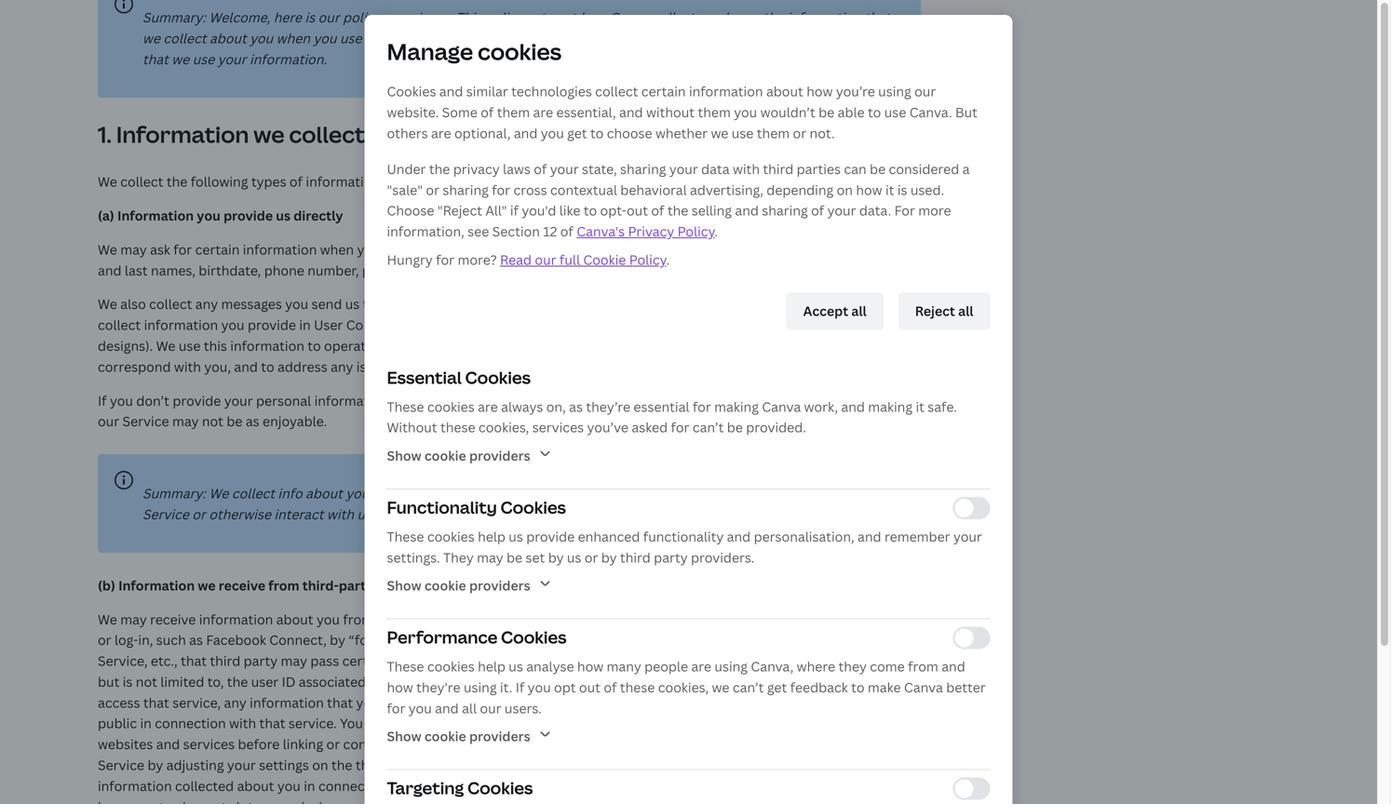 Task type: vqa. For each thing, say whether or not it's contained in the screenshot.
the rightmost Policy
yes



Task type: describe. For each thing, give the bounding box(es) containing it.
or up you've
[[621, 392, 635, 410]]

data
[[702, 160, 730, 178]]

collect inside the summary: welcome, here is our policy on privacy. this policy sets out how canva collects and uses the information that we collect about you when you use the service. this policy also explains the choices that you can make about the way that we use your information.
[[163, 29, 206, 47]]

and up personal
[[234, 358, 258, 376]]

also inside the summary: welcome, here is our policy on privacy. this policy sets out how canva collects and uses the information that we collect about you when you use the service. this policy also explains the choices that you can make about the way that we use your information.
[[513, 29, 538, 47]]

if inside these cookies help us analyse how many people are using canva, where they come from and how they're using it. if you opt out of these cookies, we can't get feedback to make canva better for you and all our users.
[[516, 679, 525, 697]]

0 vertical spatial sharing
[[621, 160, 667, 178]]

state,
[[582, 160, 617, 178]]

your left personal
[[224, 392, 253, 410]]

provide up "if you don't provide your personal information to us, you may not be able to access or use our service or your experience of using our service may not be as enjoyable."
[[468, 337, 517, 355]]

optional,
[[455, 124, 511, 142]]

for down essential
[[671, 419, 690, 437]]

2 horizontal spatial not
[[485, 392, 507, 410]]

asked
[[632, 419, 668, 437]]

1 horizontal spatial .
[[715, 223, 718, 240]]

how inside under the privacy laws of your state, sharing your data with third parties can be considered a "sale" or sharing for cross contextual behavioral advertising, depending on how it is used. choose "reject all" if you'd like to opt-out of the selling and sharing of your data. for more information, see section 12 of
[[857, 181, 883, 199]]

you up and
[[490, 757, 513, 775]]

"liking,"
[[423, 632, 469, 650]]

1 horizontal spatial not
[[202, 413, 224, 431]]

of inside "if you don't provide your personal information to us, you may not be able to access or use our service or your experience of using our service may not be as enjoyable."
[[859, 392, 872, 410]]

many
[[607, 658, 642, 676]]

0 horizontal spatial (such
[[490, 295, 524, 313]]

use left the this
[[179, 337, 201, 355]]

0 horizontal spatial policy
[[630, 251, 667, 269]]

summary: for collect
[[143, 9, 206, 26]]

are inside these cookies help us analyse how many people are using canva, where they come from and how they're using it. if you opt out of these cookies, we can't get feedback to make canva better for you and all our users.
[[692, 658, 712, 676]]

provide inside the 'these cookies help us provide enhanced functionality and personalisation, and remember your settings. they may be set by us or by third party providers.'
[[527, 528, 575, 546]]

enhance
[[351, 799, 404, 805]]

2 making from the left
[[869, 398, 913, 416]]

be left enjoyable.
[[227, 413, 243, 431]]

you down essential, in the top of the page
[[541, 124, 564, 142]]

info
[[278, 485, 303, 503]]

we also collect any messages you send us through the service (such as user feedback, search queries and prompts), and may collect information you provide in user content you post to the service (such as text and photos you upload to use in your designs). we use this information to operate, maintain, and provide the features and functionality of the service to you, to correspond with you, and to address any issues you raise about the service.
[[98, 295, 880, 376]]

1 vertical spatial you
[[547, 736, 570, 754]]

information up the this
[[144, 316, 218, 334]]

interact
[[274, 506, 324, 524]]

adjusting
[[166, 757, 224, 775]]

your up "integrate"
[[672, 736, 701, 754]]

application,
[[585, 632, 659, 650]]

if left the necessary,
[[532, 715, 541, 733]]

and right prompts),
[[827, 295, 850, 313]]

canva inside the summary: welcome, here is our policy on privacy. this policy sets out how canva collects and uses the information that we collect about you when you use the service. this policy also explains the choices that you can make about the way that we use your information.
[[610, 9, 649, 26]]

summary: for service
[[143, 485, 206, 503]]

in right "public"
[[140, 715, 152, 733]]

the down the behavioral
[[668, 202, 689, 220]]

your down the before
[[227, 757, 256, 775]]

cookies for these cookies help us provide enhanced functionality and personalisation, and remember your settings. they may be set by us or by third party providers.
[[427, 528, 475, 546]]

as left text at the top of the page
[[587, 316, 600, 334]]

if up analyse
[[544, 611, 553, 629]]

these for performance cookies
[[387, 658, 424, 676]]

but
[[98, 674, 120, 691]]

1 horizontal spatial settings
[[737, 715, 787, 733]]

we for we also collect any messages you send us through the service (such as user feedback, search queries and prompts), and may collect information you provide in user content you post to the service (such as text and photos you upload to use in your designs). we use this information to operate, maintain, and provide the features and functionality of the service to you, to correspond with you, and to address any issues you raise about the service.
[[98, 295, 117, 313]]

out inside under the privacy laws of your state, sharing your data with third parties can be considered a "sale" or sharing for cross contextual behavioral advertising, depending on how it is used. choose "reject all" if you'd like to opt-out of the selling and sharing of your data. for more information, see section 12 of
[[627, 202, 648, 220]]

us.
[[357, 506, 375, 524]]

1 vertical spatial could
[[804, 799, 839, 805]]

they
[[443, 549, 474, 567]]

choose
[[387, 202, 435, 220]]

information down performance
[[390, 653, 464, 670]]

settings.
[[387, 549, 440, 567]]

essential
[[634, 398, 690, 416]]

cookies for performance cookies
[[501, 627, 567, 649]]

using left canva,
[[715, 658, 748, 676]]

and up laws
[[514, 124, 538, 142]]

depending
[[767, 181, 834, 199]]

we inside summary: we collect info about you that you choose to give us, for example when you register an account, use the service or otherwise interact with us.
[[209, 485, 229, 503]]

these inside these cookies help us analyse how many people are using canva, where they come from and how they're using it. if you opt out of these cookies, we can't get feedback to make canva better for you and all our users.
[[620, 679, 655, 697]]

provide down the "messages" at the top left
[[248, 316, 296, 334]]

0 vertical spatial could
[[816, 653, 852, 670]]

cookies for targeting cookies
[[468, 778, 533, 800]]

cookies for functionality cookies
[[501, 497, 566, 519]]

user
[[314, 316, 343, 334]]

our inside these cookies help us analyse how many people are using canva, where they come from and how they're using it. if you opt out of these cookies, we can't get feedback to make canva better for you and all our users.
[[480, 700, 502, 718]]

be inside under the privacy laws of your state, sharing your data with third parties can be considered a "sale" or sharing for cross contextual behavioral advertising, depending on how it is used. choose "reject all" if you'd like to opt-out of the selling and sharing of your data. for more information, see section 12 of
[[870, 160, 886, 178]]

using inside cookies and similar technologies collect certain information about how you're using our website. some of them are essential, and without them you wouldn't be able to use canva. but others are optional, and you get to choose whether we use them or not.
[[879, 83, 912, 100]]

1 vertical spatial sharing
[[443, 181, 489, 199]]

is inside under the privacy laws of your state, sharing your data with third parties can be considered a "sale" or sharing for cross contextual behavioral advertising, depending on how it is used. choose "reject all" if you'd like to opt-out of the selling and sharing of your data. for more information, see section 12 of
[[898, 181, 908, 199]]

2 vertical spatial (such
[[549, 316, 583, 334]]

this inside we may receive information about you from third parties. for example, if you access the service through a third-party connection or log-in, such as facebook connect, by "following," "liking," adding the canva application, linking your account to the canva service, etc., that third party may pass certain information about your use of its service to canva. this information could include, but is not limited to, the user id associated with your account (for example, your facebook uid), an access token necessary to access that service, any information that you have permitted the third party to share with us, and any information you have made public in connection with that service. you should always review, and if necessary, adjust your privacy settings on third-party websites and services before linking or connecting them to the service. you may also unlink your third party account from the service by adjusting your settings on the third party service. if you unlink your third party account, we will no longer receive information collected about you in connection with that service. and if you choose to integrate with a third party application to incorporate elements into your designs, enhance media, supercharge your workflow or share to social media, we could rec
[[710, 653, 736, 670]]

you down following
[[197, 207, 221, 225]]

be inside essential cookies these cookies are always on, as they're essential for making canva work, and making it safe. without these cookies, services you've asked for can't be provided.
[[727, 419, 743, 437]]

out inside these cookies help us analyse how many people are using canva, where they come from and how they're using it. if you opt out of these cookies, we can't get feedback to make canva better for you and all our users.
[[579, 679, 601, 697]]

choose inside cookies and similar technologies collect certain information about how you're using our website. some of them are essential, and without them you wouldn't be able to use canva. but others are optional, and you get to choose whether we use them or not.
[[607, 124, 653, 142]]

here
[[274, 9, 302, 26]]

essential cookies these cookies are always on, as they're essential for making canva work, and making it safe. without these cookies, services you've asked for can't be provided.
[[387, 367, 958, 437]]

profession,
[[362, 262, 433, 279]]

we right designs).
[[156, 337, 176, 355]]

the up "if you don't provide your personal information to us, you may not be able to access or use our service or your experience of using our service may not be as enjoyable."
[[498, 358, 519, 376]]

the right post
[[475, 316, 496, 334]]

through inside we may receive information about you from third parties. for example, if you access the service through a third-party connection or log-in, such as facebook connect, by "following," "liking," adding the canva application, linking your account to the canva service, etc., that third party may pass certain information about your use of its service to canva. this information could include, but is not limited to, the user id associated with your account (for example, your facebook uid), an access token necessary to access that service, any information that you have permitted the third party to share with us, and any information you have made public in connection with that service. you should always review, and if necessary, adjust your privacy settings on third-party websites and services before linking or connecting them to the service. you may also unlink your third party account from the service by adjusting your settings on the third party service. if you unlink your third party account, we will no longer receive information collected about you in connection with that service. and if you choose to integrate with a third party application to incorporate elements into your designs, enhance media, supercharge your workflow or share to social media, we could rec
[[702, 611, 752, 629]]

(a) information you provide us directly
[[98, 207, 343, 225]]

2 vertical spatial third-
[[809, 715, 845, 733]]

you up designs,
[[277, 778, 301, 796]]

we for we may ask for certain information when you register for a canva account or correspond with us (such as a username, your first and last names, birthdate, phone number, profession, physical and e-mail address).
[[98, 241, 117, 258]]

services inside essential cookies these cookies are always on, as they're essential for making canva work, and making it safe. without these cookies, services you've asked for can't be provided.
[[533, 419, 584, 437]]

provide down types on the top left of the page
[[224, 207, 273, 225]]

for inside under the privacy laws of your state, sharing your data with third parties can be considered a "sale" or sharing for cross contextual behavioral advertising, depending on how it is used. choose "reject all" if you'd like to opt-out of the selling and sharing of your data. for more information, see section 12 of
[[492, 181, 511, 199]]

cookies, inside these cookies help us analyse how many people are using canva, where they come from and how they're using it. if you opt out of these cookies, we can't get feedback to make canva better for you and all our users.
[[658, 679, 709, 697]]

0 vertical spatial service.
[[289, 715, 337, 733]]

and left last
[[98, 262, 122, 279]]

canva's privacy policy .
[[577, 223, 718, 240]]

use inside we may receive information about you from third parties. for example, if you access the service through a third-party connection or log-in, such as facebook connect, by "following," "liking," adding the canva application, linking your account to the canva service, etc., that third party may pass certain information about your use of its service to canva. this information could include, but is not limited to, the user id associated with your account (for example, your facebook uid), an access token necessary to access that service, any information that you have permitted the third party to share with us, and any information you have made public in connection with that service. you should always review, and if necessary, adjust your privacy settings on third-party websites and services before linking or connecting them to the service. you may also unlink your third party account from the service by adjusting your settings on the third party service. if you unlink your third party account, we will no longer receive information collected about you in connection with that service. and if you choose to integrate with a third party application to incorporate elements into your designs, enhance media, supercharge your workflow or share to social media, we could rec
[[540, 653, 562, 670]]

and left without
[[620, 104, 643, 121]]

third inside under the privacy laws of your state, sharing your data with third parties can be considered a "sale" or sharing for cross contextual behavioral advertising, depending on how it is used. choose "reject all" if you'd like to opt-out of the selling and sharing of your data. for more information, see section 12 of
[[763, 160, 794, 178]]

collects
[[652, 9, 701, 26]]

of up cross
[[534, 160, 547, 178]]

you down collects
[[701, 29, 724, 47]]

0 horizontal spatial receive
[[150, 611, 196, 629]]

it.
[[500, 679, 513, 697]]

them down wouldn't
[[757, 124, 790, 142]]

messages
[[221, 295, 282, 313]]

this
[[204, 337, 227, 355]]

on up designs,
[[312, 757, 328, 775]]

elements
[[175, 799, 233, 805]]

0 vertical spatial example,
[[485, 611, 541, 629]]

information down token
[[736, 694, 810, 712]]

workflow
[[566, 799, 624, 805]]

token
[[764, 674, 800, 691]]

party up the necessary,
[[540, 694, 574, 712]]

connect,
[[270, 632, 327, 650]]

cookies for essential cookies these cookies are always on, as they're essential for making canva work, and making it safe. without these cookies, services you've asked for can't be provided.
[[465, 367, 531, 389]]

2 vertical spatial service.
[[452, 778, 501, 796]]

you up maintain,
[[401, 316, 424, 334]]

your up "provided."
[[755, 392, 783, 410]]

also inside we may receive information about you from third parties. for example, if you access the service through a third-party connection or log-in, such as facebook connect, by "following," "liking," adding the canva application, linking your account to the canva service, etc., that third party may pass certain information about your use of its service to canva. this information could include, but is not limited to, the user id associated with your account (for example, your facebook uid), an access token necessary to access that service, any information that you have permitted the third party to share with us, and any information you have made public in connection with that service. you should always review, and if necessary, adjust your privacy settings on third-party websites and services before linking or connecting them to the service. you may also unlink your third party account from the service by adjusting your settings on the third party service. if you unlink your third party account, we will no longer receive information collected about you in connection with that service. and if you choose to integrate with a third party application to incorporate elements into your designs, enhance media, supercharge your workflow or share to social media, we could rec
[[603, 736, 628, 754]]

certain inside we may ask for certain information when you register for a canva account or correspond with us (such as a username, your first and last names, birthdate, phone number, profession, physical and e-mail address).
[[195, 241, 240, 258]]

help for functionality
[[478, 528, 506, 546]]

third inside the 'these cookies help us provide enhanced functionality and personalisation, and remember your settings. they may be set by us or by third party providers.'
[[620, 549, 651, 567]]

etc.,
[[151, 653, 178, 670]]

and up adjusting
[[156, 736, 180, 754]]

to inside these cookies help us analyse how many people are using canva, where they come from and how they're using it. if you opt out of these cookies, we can't get feedback to make canva better for you and all our users.
[[852, 679, 865, 697]]

about inside summary: we collect info about you that you choose to give us, for example when you register an account, use the service or otherwise interact with us.
[[306, 485, 343, 503]]

should
[[366, 715, 409, 733]]

users.
[[505, 700, 542, 718]]

your down its
[[571, 674, 600, 691]]

review,
[[458, 715, 502, 733]]

you down necessary on the right
[[813, 694, 837, 712]]

account up canva,
[[738, 632, 789, 650]]

directly
[[294, 207, 343, 225]]

without
[[387, 419, 437, 437]]

get inside these cookies help us analyse how many people are using canva, where they come from and how they're using it. if you opt out of these cookies, we can't get feedback to make canva better for you and all our users.
[[768, 679, 788, 697]]

are down technologies
[[533, 104, 554, 121]]

us right set
[[567, 549, 582, 567]]

if you don't provide your personal information to us, you may not be able to access or use our service or your experience of using our service may not be as enjoyable.
[[98, 392, 908, 431]]

account up longer
[[775, 736, 826, 754]]

service up people
[[652, 611, 699, 629]]

as inside we may ask for certain information when you register for a canva account or correspond with us (such as a username, your first and last names, birthdate, phone number, profession, physical and e-mail address).
[[742, 241, 756, 258]]

feedback,
[[575, 295, 637, 313]]

you down analyse
[[528, 679, 551, 697]]

can inside under the privacy laws of your state, sharing your data with third parties can be considered a "sale" or sharing for cross contextual behavioral advertising, depending on how it is used. choose "reject all" if you'd like to opt-out of the selling and sharing of your data. for more information, see section 12 of
[[844, 160, 867, 178]]

us down summary: we collect info about you that you choose to give us, for example when you register an account, use the service or otherwise interact with us.
[[509, 528, 523, 546]]

the right under
[[429, 160, 450, 178]]

when inside the summary: welcome, here is our policy on privacy. this policy sets out how canva collects and uses the information that we collect about you when you use the service. this policy also explains the choices that you can make about the way that we use your information.
[[276, 29, 310, 47]]

our inside the summary: welcome, here is our policy on privacy. this policy sets out how canva collects and uses the information that we collect about you when you use the service. this policy also explains the choices that you can make about the way that we use your information.
[[318, 9, 340, 26]]

third down (for
[[507, 694, 537, 712]]

feedback
[[791, 679, 849, 697]]

service. inside the summary: welcome, here is our policy on privacy. this policy sets out how canva collects and uses the information that we collect about you when you use the service. this policy also explains the choices that you can make about the way that we use your information.
[[389, 29, 439, 47]]

us, inside "if you don't provide your personal information to us, you may not be able to access or use our service or your experience of using our service may not be as enjoyable."
[[408, 392, 426, 410]]

you right and
[[544, 778, 567, 796]]

0 vertical spatial facebook
[[206, 632, 266, 650]]

under the privacy laws of your state, sharing your data with third parties can be considered a "sale" or sharing for cross contextual behavioral advertising, depending on how it is used. choose "reject all" if you'd like to opt-out of the selling and sharing of your data. for more information, see section 12 of
[[387, 160, 970, 240]]

maintain,
[[380, 337, 438, 355]]

account, inside summary: we collect info about you that you choose to give us, for example when you register an account, use the service or otherwise interact with us.
[[754, 485, 809, 503]]

collect inside cookies and similar technologies collect certain information about how you're using our website. some of them are essential, and without them you wouldn't be able to use canva. but others are optional, and you get to choose whether we use them or not.
[[596, 83, 639, 100]]

by up pass
[[330, 632, 346, 650]]

party left applications on the bottom of page
[[339, 577, 374, 595]]

in up designs,
[[304, 778, 315, 796]]

cookies for these cookies help us analyse how many people are using canva, where they come from and how they're using it. if you opt out of these cookies, we can't get feedback to make canva better for you and all our users.
[[427, 658, 475, 676]]

applications
[[377, 577, 456, 595]]

1 horizontal spatial third-
[[765, 611, 801, 629]]

can't inside essential cookies these cookies are always on, as they're essential for making canva work, and making it safe. without these cookies, services you've asked for can't be provided.
[[693, 419, 724, 437]]

we may receive information about you from third parties. for example, if you access the service through a third-party connection or log-in, such as facebook connect, by "following," "liking," adding the canva application, linking your account to the canva service, etc., that third party may pass certain information about your use of its service to canva. this information could include, but is not limited to, the user id associated with your account (for example, your facebook uid), an access token necessary to access that service, any information that you have permitted the third party to share with us, and any information you have made public in connection with that service. you should always review, and if necessary, adjust your privacy settings on third-party websites and services before linking or connecting them to the service. you may also unlink your third party account from the service by adjusting your settings on the third party service. if you unlink your third party account, we will no longer receive information collected about you in connection with that service. and if you choose to integrate with a third party application to incorporate elements into your designs, enhance media, supercharge your workflow or share to social media, we could rec
[[98, 611, 920, 805]]

canva inside these cookies help us analyse how many people are using canva, where they come from and how they're using it. if you opt out of these cookies, we can't get feedback to make canva better for you and all our users.
[[905, 679, 944, 697]]

send
[[312, 295, 342, 313]]

0 vertical spatial policy
[[678, 223, 715, 240]]

on inside under the privacy laws of your state, sharing your data with third parties can be considered a "sale" or sharing for cross contextual behavioral advertising, depending on how it is used. choose "reject all" if you'd like to opt-out of the selling and sharing of your data. for more information, see section 12 of
[[837, 181, 853, 199]]

or inside the 'these cookies help us provide enhanced functionality and personalisation, and remember your settings. they may be set by us or by third party providers.'
[[585, 549, 598, 567]]

about left way
[[789, 29, 827, 47]]

is inside the summary: welcome, here is our policy on privacy. this policy sets out how canva collects and uses the information that we collect about you when you use the service. this policy also explains the choices that you can make about the way that we use your information.
[[305, 9, 315, 26]]

more?
[[458, 251, 497, 269]]

such
[[156, 632, 186, 650]]

analyse
[[527, 658, 574, 676]]

be inside the 'these cookies help us provide enhanced functionality and personalisation, and remember your settings. they may be set by us or by third party providers.'
[[507, 549, 523, 567]]

your inside the summary: welcome, here is our policy on privacy. this policy sets out how canva collects and uses the information that we collect about you when you use the service. this policy also explains the choices that you can make about the way that we use your information.
[[218, 50, 246, 68]]

0 horizontal spatial third-
[[303, 577, 339, 595]]

personalisation,
[[754, 528, 855, 546]]

and left "e-"
[[491, 262, 515, 279]]

you'd
[[522, 202, 557, 220]]

its
[[581, 653, 596, 670]]

through inside we also collect any messages you send us through the service (such as user feedback, search queries and prompts), and may collect information you provide in user content you post to the service (such as text and photos you upload to use in your designs). we use this information to operate, maintain, and provide the features and functionality of the service to you, to correspond with you, and to address any issues you raise about the service.
[[363, 295, 413, 313]]

on,
[[547, 398, 566, 416]]

account up the permitted on the left bottom of page
[[432, 674, 483, 691]]

information up directly on the left of page
[[306, 173, 380, 191]]

and inside the summary: welcome, here is our policy on privacy. this policy sets out how canva collects and uses the information that we collect about you when you use the service. this policy also explains the choices that you can make about the way that we use your information.
[[705, 9, 728, 26]]

0 horizontal spatial you,
[[204, 358, 231, 376]]

uses
[[732, 9, 760, 26]]

in left "user"
[[299, 316, 311, 334]]

physical
[[436, 262, 488, 279]]

an inside we may receive information about you from third parties. for example, if you access the service through a third-party connection or log-in, such as facebook connect, by "following," "liking," adding the canva application, linking your account to the canva service, etc., that third party may pass certain information about your use of its service to canva. this information could include, but is not limited to, the user id associated with your account (for example, your facebook uid), an access token necessary to access that service, any information that you have permitted the third party to share with us, and any information you have made public in connection with that service. you should always review, and if necessary, adjust your privacy settings on third-party websites and services before linking or connecting them to the service. you may also unlink your third party account from the service by adjusting your settings on the third party service. if you unlink your third party account, we will no longer receive information collected about you in connection with that service. and if you choose to integrate with a third party application to incorporate elements into your designs, enhance media, supercharge your workflow or share to social media, we could rec
[[700, 674, 716, 691]]

be left on,
[[510, 392, 526, 410]]

summary: welcome, here is our policy on privacy. this policy sets out how canva collects and uses the information that we collect about you when you use the service. this policy also explains the choices that you can make about the way that we use your information.
[[143, 9, 891, 68]]

them down similar
[[497, 104, 530, 121]]

they're
[[586, 398, 631, 416]]

1 vertical spatial connection
[[155, 715, 226, 733]]

third up social
[[704, 736, 735, 754]]

your inside the 'these cookies help us provide enhanced functionality and personalisation, and remember your settings. they may be set by us or by third party providers.'
[[954, 528, 983, 546]]

2 have from the left
[[840, 694, 870, 712]]

for inside these cookies help us analyse how many people are using canva, where they come from and how they're using it. if you opt out of these cookies, we can't get feedback to make canva better for you and all our users.
[[387, 700, 406, 718]]

service up post
[[440, 295, 487, 313]]

contextual
[[551, 181, 618, 199]]

1 vertical spatial example,
[[512, 674, 568, 691]]

2 vertical spatial connection
[[319, 778, 390, 796]]

we collect the following types of information about you:
[[98, 173, 450, 191]]

can inside the summary: welcome, here is our policy on privacy. this policy sets out how canva collects and uses the information that we collect about you when you use the service. this policy also explains the choices that you can make about the way that we use your information.
[[727, 29, 750, 47]]

or inside cookies and similar technologies collect certain information about how you're using our website. some of them are essential, and without them you wouldn't be able to use canva. but others are optional, and you get to choose whether we use them or not.
[[793, 124, 807, 142]]

you left wouldn't
[[734, 104, 758, 121]]

can't inside these cookies help us analyse how many people are using canva, where they come from and how they're using it. if you opt out of these cookies, we can't get feedback to make canva better for you and all our users.
[[733, 679, 764, 697]]

about down welcome,
[[210, 29, 247, 47]]

our left full
[[535, 251, 557, 269]]

if inside under the privacy laws of your state, sharing your data with third parties can be considered a "sale" or sharing for cross contextual behavioral advertising, depending on how it is used. choose "reject all" if you'd like to opt-out of the selling and sharing of your data. for more information, see section 12 of
[[510, 202, 519, 220]]

2 horizontal spatial receive
[[826, 757, 872, 775]]

your up it.
[[508, 653, 537, 670]]

0 horizontal spatial share
[[594, 694, 629, 712]]

wouldn't
[[761, 104, 816, 121]]

work,
[[805, 398, 838, 416]]

0 horizontal spatial .
[[667, 251, 670, 269]]

your up the permitted on the left bottom of page
[[400, 674, 428, 691]]

of inside these cookies help us analyse how many people are using canva, where they come from and how they're using it. if you opt out of these cookies, we can't get feedback to make canva better for you and all our users.
[[604, 679, 617, 697]]

2 vertical spatial sharing
[[762, 202, 808, 220]]

account inside we may ask for certain information when you register for a canva account or correspond with us (such as a username, your first and last names, birthdate, phone number, profession, physical and e-mail address).
[[509, 241, 561, 258]]

these cookies help us provide enhanced functionality and personalisation, and remember your settings. they may be set by us or by third party providers.
[[387, 528, 983, 567]]

as down mail
[[527, 295, 541, 313]]

third up "following,"
[[377, 611, 407, 629]]

information for (b)
[[118, 577, 195, 595]]

also inside we also collect any messages you send us through the service (such as user feedback, search queries and prompts), and may collect information you provide in user content you post to the service (such as text and photos you upload to use in your designs). we use this information to operate, maintain, and provide the features and functionality of the service to you, to correspond with you, and to address any issues you raise about the service.
[[120, 295, 146, 313]]

to,
[[208, 674, 224, 691]]

third up to,
[[210, 653, 241, 670]]

party down connect,
[[244, 653, 278, 670]]

the up post
[[416, 295, 437, 313]]

and inside under the privacy laws of your state, sharing your data with third parties can be considered a "sale" or sharing for cross contextual behavioral advertising, depending on how it is used. choose "reject all" if you'd like to opt-out of the selling and sharing of your data. for more information, see section 12 of
[[735, 202, 759, 220]]

you down essential
[[429, 392, 453, 410]]

and right review, in the bottom of the page
[[505, 715, 529, 733]]

the right to,
[[227, 674, 248, 691]]

the up 'where'
[[809, 632, 830, 650]]

is inside we may receive information about you from third parties. for example, if you access the service through a third-party connection or log-in, such as facebook connect, by "following," "liking," adding the canva application, linking your account to the canva service, etc., that third party may pass certain information about your use of its service to canva. this information could include, but is not limited to, the user id associated with your account (for example, your facebook uid), an access token necessary to access that service, any information that you have permitted the third party to share with us, and any information you have made public in connection with that service. you should always review, and if necessary, adjust your privacy settings on third-party websites and services before linking or connecting them to the service. you may also unlink your third party account from the service by adjusting your settings on the third party service. if you unlink your third party account, we will no longer receive information collected about you in connection with that service. and if you choose to integrate with a third party application to incorporate elements into your designs, enhance media, supercharge your workflow or share to social media, we could rec
[[123, 674, 133, 691]]

1 horizontal spatial receive
[[219, 577, 266, 595]]

service down photos at the top
[[688, 392, 735, 410]]

manage cookies
[[387, 36, 562, 67]]

information down id
[[250, 694, 324, 712]]

use inside summary: we collect info about you that you choose to give us, for example when you register an account, use the service or otherwise interact with us.
[[812, 485, 834, 503]]

from up application
[[830, 736, 860, 754]]

canva's privacy policy link
[[577, 223, 715, 240]]

the down upload
[[727, 337, 748, 355]]

our up asked
[[663, 392, 685, 410]]

by right set
[[548, 549, 564, 567]]

our down designs).
[[98, 413, 119, 431]]

1 media, from the left
[[408, 799, 450, 805]]

website.
[[387, 104, 439, 121]]

are inside essential cookies these cookies are always on, as they're essential for making canva work, and making it safe. without these cookies, services you've asked for can't be provided.
[[478, 398, 498, 416]]

use down prompts),
[[796, 316, 818, 334]]

a inside under the privacy laws of your state, sharing your data with third parties can be considered a "sale" or sharing for cross contextual behavioral advertising, depending on how it is used. choose "reject all" if you'd like to opt-out of the selling and sharing of your data. for more information, see section 12 of
[[963, 160, 970, 178]]

we for we may receive information about you from third parties. for example, if you access the service through a third-party connection or log-in, such as facebook connect, by "following," "liking," adding the canva application, linking your account to the canva service, etc., that third party may pass certain information about your use of its service to canva. this information could include, but is not limited to, the user id associated with your account (for example, your facebook uid), an access token necessary to access that service, any information that you have permitted the third party to share with us, and any information you have made public in connection with that service. you should always review, and if necessary, adjust your privacy settings on third-party websites and services before linking or connecting them to the service. you may also unlink your third party account from the service by adjusting your settings on the third party service. if you unlink your third party account, we will no longer receive information collected about you in connection with that service. and if you choose to integrate with a third party application to incorporate elements into your designs, enhance media, supercharge your workflow or share to social media, we could rec
[[98, 611, 117, 629]]

(b)
[[98, 577, 115, 595]]

0 vertical spatial this
[[456, 9, 482, 26]]

cookies for manage cookies
[[478, 36, 562, 67]]

the left choices
[[596, 29, 617, 47]]

them up whether
[[698, 104, 731, 121]]

sets
[[527, 9, 552, 26]]

1 vertical spatial facebook
[[603, 674, 663, 691]]

1 horizontal spatial unlink
[[631, 736, 669, 754]]

search
[[640, 295, 682, 313]]

include,
[[855, 653, 905, 670]]

read
[[500, 251, 532, 269]]

incorporate
[[98, 799, 172, 805]]

our inside cookies and similar technologies collect certain information about how you're using our website. some of them are essential, and without them you wouldn't be able to use canva. but others are optional, and you get to choose whether we use them or not.
[[915, 83, 937, 100]]

information inside "if you don't provide your personal information to us, you may not be able to access or use our service or your experience of using our service may not be as enjoyable."
[[315, 392, 389, 410]]

with inside under the privacy laws of your state, sharing your data with third parties can be considered a "sale" or sharing for cross contextual behavioral advertising, depending on how it is used. choose "reject all" if you'd like to opt-out of the selling and sharing of your data. for more information, see section 12 of
[[733, 160, 760, 178]]

the down review, in the bottom of the page
[[470, 736, 490, 754]]

0 horizontal spatial you
[[340, 715, 363, 733]]

and up providers.
[[727, 528, 751, 546]]

correspond inside we also collect any messages you send us through the service (such as user feedback, search queries and prompts), and may collect information you provide in user content you post to the service (such as text and photos you upload to use in your designs). we use this information to operate, maintain, and provide the features and functionality of the service to you, to correspond with you, and to address any issues you raise about the service.
[[98, 358, 171, 376]]

operate,
[[324, 337, 377, 355]]

functionality cookies
[[387, 497, 566, 519]]

out inside the summary: welcome, here is our policy on privacy. this policy sets out how canva collects and uses the information that we collect about you when you use the service. this policy also explains the choices that you can make about the way that we use your information.
[[556, 9, 577, 26]]

for inside under the privacy laws of your state, sharing your data with third parties can be considered a "sale" or sharing for cross contextual behavioral advertising, depending on how it is used. choose "reject all" if you'd like to opt-out of the selling and sharing of your data. for more information, see section 12 of
[[895, 202, 916, 220]]

in,
[[138, 632, 153, 650]]

1 vertical spatial linking
[[283, 736, 323, 754]]

(such inside we may ask for certain information when you register for a canva account or correspond with us (such as a username, your first and last names, birthdate, phone number, profession, physical and e-mail address).
[[705, 241, 739, 258]]

0 vertical spatial linking
[[662, 632, 703, 650]]

similar
[[467, 83, 508, 100]]

that inside summary: we collect info about you that you choose to give us, for example when you register an account, use the service or otherwise interact with us.
[[372, 485, 398, 503]]

your left data.
[[828, 202, 857, 220]]

about down adding
[[467, 653, 505, 670]]

upload
[[732, 316, 776, 334]]

an inside summary: we collect info about you that you choose to give us, for example when you register an account, use the service or otherwise interact with us.
[[735, 485, 751, 503]]

us inside we may ask for certain information when you register for a canva account or correspond with us (such as a username, your first and last names, birthdate, phone number, profession, physical and e-mail address).
[[687, 241, 702, 258]]

advertising,
[[690, 181, 764, 199]]

your up contextual
[[550, 160, 579, 178]]

under
[[387, 160, 426, 178]]

for left more?
[[436, 251, 455, 269]]

raise
[[425, 358, 455, 376]]

privacy inside we may receive information about you from third parties. for example, if you access the service through a third-party connection or log-in, such as facebook connect, by "following," "liking," adding the canva application, linking your account to the canva service, etc., that third party may pass certain information about your use of its service to canva. this information could include, but is not limited to, the user id associated with your account (for example, your facebook uid), an access token necessary to access that service, any information that you have permitted the third party to share with us, and any information you have made public in connection with that service. you should always review, and if necessary, adjust your privacy settings on third-party websites and services before linking or connecting them to the service. you may also unlink your third party account from the service by adjusting your settings on the third party service. if you unlink your third party account, we will no longer receive information collected about you in connection with that service. and if you choose to integrate with a third party application to incorporate elements into your designs, enhance media, supercharge your workflow or share to social media, we could rec
[[687, 715, 734, 733]]

make inside the summary: welcome, here is our policy on privacy. this policy sets out how canva collects and uses the information that we collect about you when you use the service. this policy also explains the choices that you can make about the way that we use your information.
[[753, 29, 786, 47]]

experience
[[786, 392, 856, 410]]

and down search
[[631, 316, 655, 334]]

1 vertical spatial service.
[[427, 757, 475, 775]]

necessary
[[803, 674, 867, 691]]



Task type: locate. For each thing, give the bounding box(es) containing it.
the down made
[[863, 736, 884, 754]]

your
[[218, 50, 246, 68], [550, 160, 579, 178], [670, 160, 699, 178], [828, 202, 857, 220], [838, 241, 867, 258], [836, 316, 864, 334], [224, 392, 253, 410], [755, 392, 783, 410], [954, 528, 983, 546], [706, 632, 735, 650], [508, 653, 537, 670], [400, 674, 428, 691], [571, 674, 600, 691], [655, 715, 684, 733], [672, 736, 701, 754], [227, 757, 256, 775], [558, 757, 586, 775], [265, 799, 293, 805], [534, 799, 563, 805]]

application
[[807, 778, 878, 796]]

2 horizontal spatial connection
[[838, 611, 909, 629]]

you up the 'these cookies help us provide enhanced functionality and personalisation, and remember your settings. they may be set by us or by third party providers.' on the bottom
[[658, 485, 681, 503]]

unlink
[[631, 736, 669, 754], [517, 757, 554, 775]]

of down many
[[604, 679, 617, 697]]

as
[[742, 241, 756, 258], [527, 295, 541, 313], [587, 316, 600, 334], [569, 398, 583, 416], [246, 413, 260, 431], [189, 632, 203, 650]]

privacy inside under the privacy laws of your state, sharing your data with third parties can be considered a "sale" or sharing for cross contextual behavioral advertising, depending on how it is used. choose "reject all" if you'd like to opt-out of the selling and sharing of your data. for more information, see section 12 of
[[453, 160, 500, 178]]

out right opt
[[579, 679, 601, 697]]

"following,"
[[349, 632, 420, 650]]

0 horizontal spatial settings
[[259, 757, 309, 775]]

a up social
[[726, 778, 733, 796]]

1 vertical spatial always
[[412, 715, 455, 733]]

birthdate,
[[199, 262, 261, 279]]

0 horizontal spatial not
[[136, 674, 157, 691]]

1 horizontal spatial share
[[644, 799, 678, 805]]

your inside we may ask for certain information when you register for a canva account or correspond with us (such as a username, your first and last names, birthdate, phone number, profession, physical and e-mail address).
[[838, 241, 867, 258]]

1 horizontal spatial certain
[[342, 653, 387, 670]]

make
[[753, 29, 786, 47], [868, 679, 901, 697]]

1 horizontal spatial facebook
[[603, 674, 663, 691]]

this left canva,
[[710, 653, 736, 670]]

as inside essential cookies these cookies are always on, as they're essential for making canva work, and making it safe. without these cookies, services you've asked for can't be provided.
[[569, 398, 583, 416]]

service. inside we may receive information about you from third parties. for example, if you access the service through a third-party connection or log-in, such as facebook connect, by "following," "liking," adding the canva application, linking your account to the canva service, etc., that third party may pass certain information about your use of its service to canva. this information could include, but is not limited to, the user id associated with your account (for example, your facebook uid), an access token necessary to access that service, any information that you have permitted the third party to share with us, and any information you have made public in connection with that service. you should always review, and if necessary, adjust your privacy settings on third-party websites and services before linking or connecting them to the service. you may also unlink your third party account from the service by adjusting your settings on the third party service. if you unlink your third party account, we will no longer receive information collected about you in connection with that service. and if you choose to integrate with a third party application to incorporate elements into your designs, enhance media, supercharge your workflow or share to social media, we could rec
[[494, 736, 543, 754]]

0 horizontal spatial making
[[715, 398, 759, 416]]

if
[[98, 392, 107, 410], [516, 679, 525, 697], [478, 757, 487, 775]]

when up information.
[[276, 29, 310, 47]]

0 horizontal spatial can't
[[693, 419, 724, 437]]

it inside essential cookies these cookies are always on, as they're essential for making canva work, and making it safe. without these cookies, services you've asked for can't be provided.
[[916, 398, 925, 416]]

from
[[269, 577, 300, 595], [343, 611, 374, 629], [908, 658, 939, 676], [830, 736, 860, 754]]

1 have from the left
[[383, 694, 413, 712]]

this up manage cookies
[[456, 9, 482, 26]]

0 horizontal spatial linking
[[283, 736, 323, 754]]

and inside essential cookies these cookies are always on, as they're essential for making canva work, and making it safe. without these cookies, services you've asked for can't be provided.
[[842, 398, 865, 416]]

help inside these cookies help us analyse how many people are using canva, where they come from and how they're using it. if you opt out of these cookies, we can't get feedback to make canva better for you and all our users.
[[478, 658, 506, 676]]

made
[[873, 694, 908, 712]]

come
[[870, 658, 905, 676]]

data.
[[860, 202, 892, 220]]

unlink down adjust
[[631, 736, 669, 754]]

choose inside summary: we collect info about you that you choose to give us, for example when you register an account, use the service or otherwise interact with us.
[[428, 485, 474, 503]]

may inside the 'these cookies help us provide enhanced functionality and personalisation, and remember your settings. they may be set by us or by third party providers.'
[[477, 549, 504, 567]]

0 vertical spatial (such
[[705, 241, 739, 258]]

0 vertical spatial through
[[363, 295, 413, 313]]

information right the (b)
[[118, 577, 195, 595]]

functionality inside we also collect any messages you send us through the service (such as user feedback, search queries and prompts), and may collect information you provide in user content you post to the service (such as text and photos you upload to use in your designs). we use this information to operate, maintain, and provide the features and functionality of the service to you, to correspond with you, and to address any issues you raise about the service.
[[627, 337, 707, 355]]

about up interact
[[306, 485, 343, 503]]

0 horizontal spatial able
[[529, 392, 556, 410]]

when right example
[[621, 485, 655, 503]]

an
[[735, 485, 751, 503], [700, 674, 716, 691]]

0 vertical spatial summary:
[[143, 9, 206, 26]]

providers.
[[691, 549, 755, 567]]

canva's
[[577, 223, 625, 240]]

2 vertical spatial not
[[136, 674, 157, 691]]

2 these from the top
[[387, 528, 424, 546]]

0 vertical spatial user
[[544, 295, 572, 313]]

you up information.
[[313, 29, 337, 47]]

functionality up providers.
[[644, 528, 724, 546]]

canva inside essential cookies these cookies are always on, as they're essential for making canva work, and making it safe. without these cookies, services you've asked for can't be provided.
[[762, 398, 801, 416]]

don't
[[136, 392, 170, 410]]

information
[[116, 119, 249, 149], [117, 207, 194, 225], [118, 577, 195, 595]]

1 horizontal spatial able
[[838, 104, 865, 121]]

0 vertical spatial also
[[513, 29, 538, 47]]

supercharge
[[453, 799, 531, 805]]

policy
[[678, 223, 715, 240], [630, 251, 667, 269]]

always inside we may receive information about you from third parties. for example, if you access the service through a third-party connection or log-in, such as facebook connect, by "following," "liking," adding the canva application, linking your account to the canva service, etc., that third party may pass certain information about your use of its service to canva. this information could include, but is not limited to, the user id associated with your account (for example, your facebook uid), an access token necessary to access that service, any information that you have permitted the third party to share with us, and any information you have made public in connection with that service. you should always review, and if necessary, adjust your privacy settings on third-party websites and services before linking or connecting them to the service. you may also unlink your third party account from the service by adjusting your settings on the third party service. if you unlink your third party account, we will no longer receive information collected about you in connection with that service. and if you choose to integrate with a third party application to incorporate elements into your designs, enhance media, supercharge your workflow or share to social media, we could rec
[[412, 715, 455, 733]]

and down text at the top of the page
[[600, 337, 624, 355]]

1 horizontal spatial canva.
[[910, 104, 953, 121]]

cookies down sets
[[478, 36, 562, 67]]

for left example
[[543, 485, 561, 503]]

of inside we may receive information about you from third parties. for example, if you access the service through a third-party connection or log-in, such as facebook connect, by "following," "liking," adding the canva application, linking your account to the canva service, etc., that third party may pass certain information about your use of its service to canva. this information could include, but is not limited to, the user id associated with your account (for example, your facebook uid), an access token necessary to access that service, any information that you have permitted the third party to share with us, and any information you have made public in connection with that service. you should always review, and if necessary, adjust your privacy settings on third-party websites and services before linking or connecting them to the service. you may also unlink your third party account from the service by adjusting your settings on the third party service. if you unlink your third party account, we will no longer receive information collected about you in connection with that service. and if you choose to integrate with a third party application to incorporate elements into your designs, enhance media, supercharge your workflow or share to social media, we could rec
[[565, 653, 578, 670]]

policy down canva's privacy policy .
[[630, 251, 667, 269]]

0 vertical spatial an
[[735, 485, 751, 503]]

not inside we may receive information about you from third parties. for example, if you access the service through a third-party connection or log-in, such as facebook connect, by "following," "liking," adding the canva application, linking your account to the canva service, etc., that third party may pass certain information about your use of its service to canva. this information could include, but is not limited to, the user id associated with your account (for example, your facebook uid), an access token necessary to access that service, any information that you have permitted the third party to share with us, and any information you have made public in connection with that service. you should always review, and if necessary, adjust your privacy settings on third-party websites and services before linking or connecting them to the service. you may also unlink your third party account from the service by adjusting your settings on the third party service. if you unlink your third party account, we will no longer receive information collected about you in connection with that service. and if you choose to integrate with a third party application to incorporate elements into your designs, enhance media, supercharge your workflow or share to social media, we could rec
[[136, 674, 157, 691]]

0 horizontal spatial can
[[727, 29, 750, 47]]

canva up "provided."
[[762, 398, 801, 416]]

1 vertical spatial choose
[[428, 485, 474, 503]]

with inside we also collect any messages you send us through the service (such as user feedback, search queries and prompts), and may collect information you provide in user content you post to the service (such as text and photos you upload to use in your designs). we use this information to operate, maintain, and provide the features and functionality of the service to you, to correspond with you, and to address any issues you raise about the service.
[[174, 358, 201, 376]]

1 horizontal spatial media,
[[738, 799, 780, 805]]

also down sets
[[513, 29, 538, 47]]

prompts),
[[762, 295, 823, 313]]

able inside "if you don't provide your personal information to us, you may not be able to access or use our service or your experience of using our service may not be as enjoyable."
[[529, 392, 556, 410]]

an up providers.
[[735, 485, 751, 503]]

some
[[442, 104, 478, 121]]

register inside summary: we collect info about you that you choose to give us, for example when you register an account, use the service or otherwise interact with us.
[[684, 485, 732, 503]]

2 vertical spatial is
[[123, 674, 133, 691]]

information inside we may ask for certain information when you register for a canva account or correspond with us (such as a username, your first and last names, birthdate, phone number, profession, physical and e-mail address).
[[243, 241, 317, 258]]

1 horizontal spatial (such
[[549, 316, 583, 334]]

1 horizontal spatial making
[[869, 398, 913, 416]]

canva. inside cookies and similar technologies collect certain information about how you're using our website. some of them are essential, and without them you wouldn't be able to use canva. but others are optional, and you get to choose whether we use them or not.
[[910, 104, 953, 121]]

service. down "features"
[[522, 358, 572, 376]]

summary: inside the summary: welcome, here is our policy on privacy. this policy sets out how canva collects and uses the information that we collect about you when you use the service. this policy also explains the choices that you can make about the way that we use your information.
[[143, 9, 206, 26]]

1 these from the top
[[387, 398, 424, 416]]

2 horizontal spatial when
[[621, 485, 655, 503]]

service
[[600, 653, 645, 670]]

0 horizontal spatial an
[[700, 674, 716, 691]]

your left workflow
[[534, 799, 563, 805]]

you up the this
[[221, 316, 245, 334]]

get inside cookies and similar technologies collect certain information about how you're using our website. some of them are essential, and without them you wouldn't be able to use canva. but others are optional, and you get to choose whether we use them or not.
[[568, 124, 587, 142]]

0 horizontal spatial have
[[383, 694, 413, 712]]

sharing up the behavioral
[[621, 160, 667, 178]]

1 vertical spatial canva.
[[664, 653, 707, 670]]

better
[[947, 679, 986, 697]]

0 vertical spatial these
[[441, 419, 476, 437]]

3 these from the top
[[387, 658, 424, 676]]

connection down service, at the left
[[155, 715, 226, 733]]

2 vertical spatial if
[[478, 757, 487, 775]]

policy
[[343, 9, 381, 26], [485, 9, 523, 26], [471, 29, 510, 47]]

these inside these cookies help us analyse how many people are using canva, where they come from and how they're using it. if you opt out of these cookies, we can't get feedback to make canva better for you and all our users.
[[387, 658, 424, 676]]

cookies down review, in the bottom of the page
[[468, 778, 533, 800]]

and
[[705, 9, 728, 26], [440, 83, 463, 100], [620, 104, 643, 121], [514, 124, 538, 142], [735, 202, 759, 220], [98, 262, 122, 279], [491, 262, 515, 279], [735, 295, 759, 313], [827, 295, 850, 313], [631, 316, 655, 334], [441, 337, 465, 355], [600, 337, 624, 355], [234, 358, 258, 376], [842, 398, 865, 416], [727, 528, 751, 546], [858, 528, 882, 546], [942, 658, 966, 676], [683, 694, 707, 712], [435, 700, 459, 718], [505, 715, 529, 733], [156, 736, 180, 754]]

service. up targeting cookies
[[427, 757, 475, 775]]

limited
[[161, 674, 204, 691]]

when up number,
[[320, 241, 354, 258]]

for
[[492, 181, 511, 199], [174, 241, 192, 258], [435, 241, 454, 258], [436, 251, 455, 269], [693, 398, 712, 416], [671, 419, 690, 437], [543, 485, 561, 503], [387, 700, 406, 718]]

1 making from the left
[[715, 398, 759, 416]]

to inside under the privacy laws of your state, sharing your data with third parties can be considered a "sale" or sharing for cross contextual behavioral advertising, depending on how it is used. choose "reject all" if you'd like to opt-out of the selling and sharing of your data. for more information, see section 12 of
[[584, 202, 597, 220]]

information for 1.
[[116, 119, 249, 149]]

if inside we may receive information about you from third parties. for example, if you access the service through a third-party connection or log-in, such as facebook connect, by "following," "liking," adding the canva application, linking your account to the canva service, etc., that third party may pass certain information about your use of its service to canva. this information could include, but is not limited to, the user id associated with your account (for example, your facebook uid), an access token necessary to access that service, any information that you have permitted the third party to share with us, and any information you have made public in connection with that service. you should always review, and if necessary, adjust your privacy settings on third-party websites and services before linking or connecting them to the service. you may also unlink your third party account from the service by adjusting your settings on the third party service. if you unlink your third party account, we will no longer receive information collected about you in connection with that service. and if you choose to integrate with a third party application to incorporate elements into your designs, enhance media, supercharge your workflow or share to social media, we could rec
[[478, 757, 487, 775]]

or inside we may ask for certain information when you register for a canva account or correspond with us (such as a username, your first and last names, birthdate, phone number, profession, physical and e-mail address).
[[564, 241, 577, 258]]

we for we collect the following types of information about you:
[[98, 173, 117, 191]]

social
[[698, 799, 734, 805]]

2 vertical spatial certain
[[342, 653, 387, 670]]

a right considered
[[963, 160, 970, 178]]

in down prompts),
[[821, 316, 833, 334]]

0 vertical spatial if
[[98, 392, 107, 410]]

into
[[237, 799, 261, 805]]

1 horizontal spatial can't
[[733, 679, 764, 697]]

and down post
[[441, 337, 465, 355]]

if inside "if you don't provide your personal information to us, you may not be able to access or use our service or your experience of using our service may not be as enjoyable."
[[98, 392, 107, 410]]

how
[[580, 9, 607, 26], [807, 83, 833, 100], [857, 181, 883, 199], [578, 658, 604, 676], [387, 679, 413, 697]]

welcome,
[[209, 9, 270, 26]]

information up token
[[739, 653, 813, 670]]

0 vertical spatial canva.
[[910, 104, 953, 121]]

we up "(a)"
[[98, 173, 117, 191]]

(such down the selling
[[705, 241, 739, 258]]

policy up similar
[[471, 29, 510, 47]]

of inside we also collect any messages you send us through the service (such as user feedback, search queries and prompts), and may collect information you provide in user content you post to the service (such as text and photos you upload to use in your designs). we use this information to operate, maintain, and provide the features and functionality of the service to you, to correspond with you, and to address any issues you raise about the service.
[[710, 337, 724, 355]]

services down on,
[[533, 419, 584, 437]]

your down welcome,
[[218, 50, 246, 68]]

share down "integrate"
[[644, 799, 678, 805]]

1 vertical spatial share
[[644, 799, 678, 805]]

these for functionality cookies
[[387, 528, 424, 546]]

0 vertical spatial third-
[[303, 577, 339, 595]]

0 horizontal spatial get
[[568, 124, 587, 142]]

provide
[[224, 207, 273, 225], [248, 316, 296, 334], [468, 337, 517, 355], [173, 392, 221, 410], [527, 528, 575, 546]]

1 vertical spatial register
[[684, 485, 732, 503]]

0 horizontal spatial also
[[120, 295, 146, 313]]

text
[[603, 316, 628, 334]]

cookies inside cookies and similar technologies collect certain information about how you're using our website. some of them are essential, and without them you wouldn't be able to use canva. but others are optional, and you get to choose whether we use them or not.
[[387, 83, 436, 100]]

about up choose at top
[[383, 173, 420, 191]]

1 vertical spatial functionality
[[644, 528, 724, 546]]

cookies and similar technologies collect certain information about how you're using our website. some of them are essential, and without them you wouldn't be able to use canva. but others are optional, and you get to choose whether we use them or not.
[[387, 83, 978, 142]]

canva
[[610, 9, 649, 26], [467, 241, 506, 258], [762, 398, 801, 416], [543, 632, 582, 650], [833, 632, 872, 650], [905, 679, 944, 697]]

is right here
[[305, 9, 315, 26]]

these cookies help us analyse how many people are using canva, where they come from and how they're using it. if you opt out of these cookies, we can't get feedback to make canva better for you and all our users.
[[387, 658, 986, 718]]

of down similar
[[481, 104, 494, 121]]

about right raise
[[458, 358, 495, 376]]

information,
[[387, 223, 465, 240]]

cookies down essential
[[427, 398, 475, 416]]

2 vertical spatial these
[[387, 658, 424, 676]]

0 horizontal spatial sharing
[[443, 181, 489, 199]]

able inside cookies and similar technologies collect certain information about how you're using our website. some of them are essential, and without them you wouldn't be able to use canva. but others are optional, and you get to choose whether we use them or not.
[[838, 104, 865, 121]]

canva inside we may ask for certain information when you register for a canva account or correspond with us (such as a username, your first and last names, birthdate, phone number, profession, physical and e-mail address).
[[467, 241, 506, 258]]

cross
[[514, 181, 547, 199]]

collect
[[163, 29, 206, 47], [596, 83, 639, 100], [289, 119, 365, 149], [120, 173, 163, 191], [149, 295, 192, 313], [98, 316, 141, 334], [232, 485, 275, 503]]

2 vertical spatial when
[[621, 485, 655, 503]]

as down personal
[[246, 413, 260, 431]]

1 horizontal spatial register
[[684, 485, 732, 503]]

0 vertical spatial correspond
[[581, 241, 654, 258]]

canva. inside we may receive information about you from third parties. for example, if you access the service through a third-party connection or log-in, such as facebook connect, by "following," "liking," adding the canva application, linking your account to the canva service, etc., that third party may pass certain information about your use of its service to canva. this information could include, but is not limited to, the user id associated with your account (for example, your facebook uid), an access token necessary to access that service, any information that you have permitted the third party to share with us, and any information you have made public in connection with that service. you should always review, and if necessary, adjust your privacy settings on third-party websites and services before linking or connecting them to the service. you may also unlink your third party account from the service by adjusting your settings on the third party service. if you unlink your third party account, we will no longer receive information collected about you in connection with that service. and if you choose to integrate with a third party application to incorporate elements into your designs, enhance media, supercharge your workflow or share to social media, we could rec
[[664, 653, 707, 670]]

you down maintain,
[[398, 358, 421, 376]]

2 horizontal spatial also
[[603, 736, 628, 754]]

information.
[[250, 50, 327, 68]]

e-
[[518, 262, 530, 279]]

designs,
[[296, 799, 347, 805]]

1 summary: from the top
[[143, 9, 206, 26]]

1 vertical spatial you,
[[204, 358, 231, 376]]

access
[[576, 392, 618, 410], [582, 611, 625, 629], [719, 674, 761, 691], [98, 694, 140, 712]]

can't down canva,
[[733, 679, 764, 697]]

register
[[384, 241, 432, 258], [684, 485, 732, 503]]

to inside summary: we collect info about you that you choose to give us, for example when you register an account, use the service or otherwise interact with us.
[[477, 485, 490, 503]]

not down etc., in the left bottom of the page
[[136, 674, 157, 691]]

with
[[733, 160, 760, 178], [657, 241, 684, 258], [174, 358, 201, 376], [327, 506, 354, 524], [369, 674, 397, 691], [632, 694, 659, 712], [229, 715, 256, 733], [393, 778, 420, 796], [696, 778, 723, 796]]

websites
[[98, 736, 153, 754]]

give
[[493, 485, 519, 503]]

1 horizontal spatial sharing
[[621, 160, 667, 178]]

summary: we collect info about you that you choose to give us, for example when you register an account, use the service or otherwise interact with us.
[[143, 485, 858, 524]]

for down information,
[[435, 241, 454, 258]]

choose inside we may receive information about you from third parties. for example, if you access the service through a third-party connection or log-in, such as facebook connect, by "following," "liking," adding the canva application, linking your account to the canva service, etc., that third party may pass certain information about your use of its service to canva. this information could include, but is not limited to, the user id associated with your account (for example, your facebook uid), an access token necessary to access that service, any information that you have permitted the third party to share with us, and any information you have made public in connection with that service. you should always review, and if necessary, adjust your privacy settings on third-party websites and services before linking or connecting them to the service. you may also unlink your third party account from the service by adjusting your settings on the third party service. if you unlink your third party account, we will no longer receive information collected about you in connection with that service. and if you choose to integrate with a third party application to incorporate elements into your designs, enhance media, supercharge your workflow or share to social media, we could rec
[[570, 778, 616, 796]]

us, inside we may receive information about you from third parties. for example, if you access the service through a third-party connection or log-in, such as facebook connect, by "following," "liking," adding the canva application, linking your account to the canva service, etc., that third party may pass certain information about your use of its service to canva. this information could include, but is not limited to, the user id associated with your account (for example, your facebook uid), an access token necessary to access that service, any information that you have permitted the third party to share with us, and any information you have made public in connection with that service. you should always review, and if necessary, adjust your privacy settings on third-party websites and services before linking or connecting them to the service. you may also unlink your third party account from the service by adjusting your settings on the third party service. if you unlink your third party account, we will no longer receive information collected about you in connection with that service. and if you choose to integrate with a third party application to incorporate elements into your designs, enhance media, supercharge your workflow or share to social media, we could rec
[[662, 694, 680, 712]]

as inside "if you don't provide your personal information to us, you may not be able to access or use our service or your experience of using our service may not be as enjoyable."
[[246, 413, 260, 431]]

our
[[318, 9, 340, 26], [915, 83, 937, 100], [535, 251, 557, 269], [663, 392, 685, 410], [98, 413, 119, 431], [480, 700, 502, 718]]

using inside "if you don't provide your personal information to us, you may not be able to access or use our service or your experience of using our service may not be as enjoyable."
[[875, 392, 908, 410]]

the up the "personalisation,"
[[837, 485, 858, 503]]

by down enhanced
[[602, 549, 617, 567]]

2 help from the top
[[478, 658, 506, 676]]

settings up no
[[737, 715, 787, 733]]

we inside cookies and similar technologies collect certain information about how you're using our website. some of them are essential, and without them you wouldn't be able to use canva. but others are optional, and you get to choose whether we use them or not.
[[711, 124, 729, 142]]

be left set
[[507, 549, 523, 567]]

not.
[[810, 124, 835, 142]]

types
[[251, 173, 287, 191]]

you up connect,
[[317, 611, 340, 629]]

or inside under the privacy laws of your state, sharing your data with third parties can be considered a "sale" or sharing for cross contextual behavioral advertising, depending on how it is used. choose "reject all" if you'd like to opt-out of the selling and sharing of your data. for more information, see section 12 of
[[426, 181, 440, 199]]

of left its
[[565, 653, 578, 670]]

how inside the summary: welcome, here is our policy on privacy. this policy sets out how canva collects and uses the information that we collect about you when you use the service. this policy also explains the choices that you can make about the way that we use your information.
[[580, 9, 607, 26]]

if right it.
[[516, 679, 525, 697]]

1 horizontal spatial you,
[[817, 337, 844, 355]]

set
[[526, 549, 545, 567]]

1 horizontal spatial correspond
[[581, 241, 654, 258]]

ask
[[150, 241, 170, 258]]

2 horizontal spatial us,
[[662, 694, 680, 712]]

party left providers.
[[654, 549, 688, 567]]

0 vertical spatial these
[[387, 398, 424, 416]]

use inside "if you don't provide your personal information to us, you may not be able to access or use our service or your experience of using our service may not be as enjoyable."
[[638, 392, 660, 410]]

the right uses
[[763, 9, 784, 26]]

sharing down depending
[[762, 202, 808, 220]]

these inside essential cookies these cookies are always on, as they're essential for making canva work, and making it safe. without these cookies, services you've asked for can't be provided.
[[441, 419, 476, 437]]

you down the they're
[[409, 700, 432, 718]]

you up analyse
[[556, 611, 579, 629]]

these inside essential cookies these cookies are always on, as they're essential for making canva work, and making it safe. without these cookies, services you've asked for can't be provided.
[[387, 398, 424, 416]]

cookies inside essential cookies these cookies are always on, as they're essential for making canva work, and making it safe. without these cookies, services you've asked for can't be provided.
[[427, 398, 475, 416]]

features
[[544, 337, 597, 355]]

1 vertical spatial settings
[[259, 757, 309, 775]]

1 horizontal spatial if
[[478, 757, 487, 775]]

collected
[[175, 778, 234, 796]]

1 horizontal spatial connection
[[319, 778, 390, 796]]

1 vertical spatial (such
[[490, 295, 524, 313]]

your down the necessary,
[[558, 757, 586, 775]]

can't right asked
[[693, 419, 724, 437]]

1 help from the top
[[478, 528, 506, 546]]

or left not.
[[793, 124, 807, 142]]

0 horizontal spatial unlink
[[517, 757, 554, 775]]

of down depending
[[812, 202, 825, 220]]

us inside we also collect any messages you send us through the service (such as user feedback, search queries and prompts), and may collect information you provide in user content you post to the service (such as text and photos you upload to use in your designs). we use this information to operate, maintain, and provide the features and functionality of the service to you, to correspond with you, and to address any issues you raise about the service.
[[345, 295, 360, 313]]

cookies up "if you don't provide your personal information to us, you may not be able to access or use our service or your experience of using our service may not be as enjoyable."
[[465, 367, 531, 389]]

.
[[715, 223, 718, 240], [667, 251, 670, 269]]

provide inside "if you don't provide your personal information to us, you may not be able to access or use our service or your experience of using our service may not be as enjoyable."
[[173, 392, 221, 410]]

if up targeting cookies
[[478, 757, 487, 775]]

0 vertical spatial make
[[753, 29, 786, 47]]

2 vertical spatial information
[[118, 577, 195, 595]]

. down the selling
[[715, 223, 718, 240]]

privacy.
[[404, 9, 453, 26]]

use up the advertising,
[[732, 124, 754, 142]]

1 vertical spatial out
[[627, 202, 648, 220]]

when inside we may ask for certain information when you register for a canva account or correspond with us (such as a username, your first and last names, birthdate, phone number, profession, physical and e-mail address).
[[320, 241, 354, 258]]

correspond inside we may ask for certain information when you register for a canva account or correspond with us (such as a username, your first and last names, birthdate, phone number, profession, physical and e-mail address).
[[581, 241, 654, 258]]

1 horizontal spatial make
[[868, 679, 901, 697]]

2 media, from the left
[[738, 799, 780, 805]]

your right into
[[265, 799, 293, 805]]

user left id
[[251, 674, 279, 691]]

0 horizontal spatial connection
[[155, 715, 226, 733]]

cookies inside the 'these cookies help us provide enhanced functionality and personalisation, and remember your settings. they may be set by us or by third party providers.'
[[427, 528, 475, 546]]

we inside these cookies help us analyse how many people are using canva, where they come from and how they're using it. if you opt out of these cookies, we can't get feedback to make canva better for you and all our users.
[[712, 679, 730, 697]]

performance cookies
[[387, 627, 567, 649]]

no
[[764, 757, 780, 775]]

0 horizontal spatial register
[[384, 241, 432, 258]]

personal
[[256, 392, 311, 410]]

account,
[[754, 485, 809, 503], [660, 757, 715, 775]]

also
[[513, 29, 538, 47], [120, 295, 146, 313], [603, 736, 628, 754]]

services up adjusting
[[183, 736, 235, 754]]

0 horizontal spatial for
[[461, 611, 482, 629]]

1 vertical spatial can't
[[733, 679, 764, 697]]

from inside these cookies help us analyse how many people are using canva, where they come from and how they're using it. if you opt out of these cookies, we can't get feedback to make canva better for you and all our users.
[[908, 658, 939, 676]]

you down queries
[[706, 316, 729, 334]]

2 summary: from the top
[[143, 485, 206, 503]]

user inside we may receive information about you from third parties. for example, if you access the service through a third-party connection or log-in, such as facebook connect, by "following," "liking," adding the canva application, linking your account to the canva service, etc., that third party may pass certain information about your use of its service to canva. this information could include, but is not limited to, the user id associated with your account (for example, your facebook uid), an access token necessary to access that service, any information that you have permitted the third party to share with us, and any information you have made public in connection with that service. you should always review, and if necessary, adjust your privacy settings on third-party websites and services before linking or connecting them to the service. you may also unlink your third party account from the service by adjusting your settings on the third party service. if you unlink your third party account, we will no longer receive information collected about you in connection with that service. and if you choose to integrate with a third party application to incorporate elements into your designs, enhance media, supercharge your workflow or share to social media, we could rec
[[251, 674, 279, 691]]

us down we collect the following types of information about you:
[[276, 207, 291, 225]]

may inside we may ask for certain information when you register for a canva account or correspond with us (such as a username, your first and last names, birthdate, phone number, profession, physical and e-mail address).
[[120, 241, 147, 258]]

on up longer
[[790, 715, 806, 733]]

or left connecting
[[327, 736, 340, 754]]

1 vertical spatial policy
[[630, 251, 667, 269]]

following
[[191, 173, 248, 191]]

you're
[[836, 83, 876, 100]]

provided.
[[746, 419, 807, 437]]

0 vertical spatial connection
[[838, 611, 909, 629]]

essential
[[387, 367, 462, 389]]

0 horizontal spatial it
[[886, 181, 895, 199]]

0 vertical spatial us,
[[408, 392, 426, 410]]

targeting cookies
[[387, 778, 533, 800]]

1 vertical spatial us,
[[522, 485, 540, 503]]

when inside summary: we collect info about you that you choose to give us, for example when you register an account, use the service or otherwise interact with us.
[[621, 485, 655, 503]]

using left safe.
[[875, 392, 908, 410]]

party inside the 'these cookies help us provide enhanced functionality and personalisation, and remember your settings. they may be set by us or by third party providers.'
[[654, 549, 688, 567]]

2 horizontal spatial certain
[[642, 83, 686, 100]]

names,
[[151, 262, 196, 279]]

hungry for more? read our full cookie policy .
[[387, 251, 670, 269]]

if right all" at the left top of page
[[510, 202, 519, 220]]

for inside summary: we collect info about you that you choose to give us, for example when you register an account, use the service or otherwise interact with us.
[[543, 485, 561, 503]]

2 horizontal spatial if
[[516, 679, 525, 697]]

1 horizontal spatial through
[[702, 611, 752, 629]]

0 horizontal spatial is
[[123, 674, 133, 691]]

0 horizontal spatial privacy
[[453, 160, 500, 178]]

you up connecting
[[340, 715, 363, 733]]

could up necessary on the right
[[816, 653, 852, 670]]

access up "public"
[[98, 694, 140, 712]]

choices
[[620, 29, 668, 47]]

0 vertical spatial it
[[886, 181, 895, 199]]

these inside the 'these cookies help us provide enhanced functionality and personalisation, and remember your settings. they may be set by us or by third party providers.'
[[387, 528, 424, 546]]

connection up the "include,"
[[838, 611, 909, 629]]

us inside these cookies help us analyse how many people are using canva, where they come from and how they're using it. if you opt out of these cookies, we can't get feedback to make canva better for you and all our users.
[[509, 658, 523, 676]]

cookies, up give on the bottom of the page
[[479, 419, 529, 437]]

queries
[[685, 295, 732, 313]]

manage
[[387, 36, 473, 67]]

the
[[763, 9, 784, 26], [365, 29, 386, 47], [596, 29, 617, 47], [830, 29, 851, 47], [429, 160, 450, 178], [167, 173, 188, 191], [668, 202, 689, 220], [416, 295, 437, 313], [475, 316, 496, 334], [520, 337, 541, 355], [727, 337, 748, 355], [498, 358, 519, 376], [837, 485, 858, 503], [628, 611, 649, 629], [518, 632, 539, 650], [809, 632, 830, 650], [227, 674, 248, 691], [483, 694, 504, 712], [470, 736, 490, 754], [863, 736, 884, 754], [332, 757, 353, 775]]

service inside summary: we collect info about you that you choose to give us, for example when you register an account, use the service or otherwise interact with us.
[[143, 506, 189, 524]]

1 vertical spatial privacy
[[687, 715, 734, 733]]

parties
[[797, 160, 841, 178]]

1 horizontal spatial always
[[501, 398, 543, 416]]

cookies, inside essential cookies these cookies are always on, as they're essential for making canva work, and making it safe. without these cookies, services you've asked for can't be provided.
[[479, 419, 529, 437]]

about inside we also collect any messages you send us through the service (such as user feedback, search queries and prompts), and may collect information you provide in user content you post to the service (such as text and photos you upload to use in your designs). we use this information to operate, maintain, and provide the features and functionality of the service to you, to correspond with you, and to address any issues you raise about the service.
[[458, 358, 495, 376]]

us, inside summary: we collect info about you that you choose to give us, for example when you register an account, use the service or otherwise interact with us.
[[522, 485, 540, 503]]

certain inside cookies and similar technologies collect certain information about how you're using our website. some of them are essential, and without them you wouldn't be able to use canva. but others are optional, and you get to choose whether we use them or not.
[[642, 83, 686, 100]]

you
[[250, 29, 273, 47], [313, 29, 337, 47], [701, 29, 724, 47], [734, 104, 758, 121], [541, 124, 564, 142], [197, 207, 221, 225], [357, 241, 381, 258], [285, 295, 309, 313], [221, 316, 245, 334], [401, 316, 424, 334], [706, 316, 729, 334], [398, 358, 421, 376], [110, 392, 133, 410], [429, 392, 453, 410], [346, 485, 369, 503], [402, 485, 425, 503], [658, 485, 681, 503], [317, 611, 340, 629], [556, 611, 579, 629], [528, 679, 551, 697], [356, 694, 380, 712], [813, 694, 837, 712], [409, 700, 432, 718], [490, 757, 513, 775], [277, 778, 301, 796], [544, 778, 567, 796]]

and up some
[[440, 83, 463, 100]]

but
[[956, 104, 978, 121]]

longer
[[783, 757, 823, 775]]

making
[[715, 398, 759, 416], [869, 398, 913, 416]]

get down essential, in the top of the page
[[568, 124, 587, 142]]

for inside we may receive information about you from third parties. for example, if you access the service through a third-party connection or log-in, such as facebook connect, by "following," "liking," adding the canva application, linking your account to the canva service, etc., that third party may pass certain information about your use of its service to canva. this information could include, but is not limited to, the user id associated with your account (for example, your facebook uid), an access token necessary to access that service, any information that you have permitted the third party to share with us, and any information you have made public in connection with that service. you should always review, and if necessary, adjust your privacy settings on third-party websites and services before linking or connecting them to the service. you may also unlink your third party account from the service by adjusting your settings on the third party service. if you unlink your third party account, we will no longer receive information collected about you in connection with that service. and if you choose to integrate with a third party application to incorporate elements into your designs, enhance media, supercharge your workflow or share to social media, we could rec
[[461, 611, 482, 629]]

it inside under the privacy laws of your state, sharing your data with third parties can be considered a "sale" or sharing for cross contextual behavioral advertising, depending on how it is used. choose "reject all" if you'd like to opt-out of the selling and sharing of your data. for more information, see section 12 of
[[886, 181, 895, 199]]

2 horizontal spatial sharing
[[762, 202, 808, 220]]

integrate
[[636, 778, 692, 796]]

designs).
[[98, 337, 153, 355]]

0 horizontal spatial cookies,
[[479, 419, 529, 437]]

help for performance
[[478, 658, 506, 676]]

(b) information we receive from third-party applications
[[98, 577, 456, 595]]

explains
[[542, 29, 593, 47]]

1 vertical spatial it
[[916, 398, 925, 416]]

with inside summary: we collect info about you that you choose to give us, for example when you register an account, use the service or otherwise interact with us.
[[327, 506, 354, 524]]

1 vertical spatial unlink
[[517, 757, 554, 775]]

your inside we also collect any messages you send us through the service (such as user feedback, search queries and prompts), and may collect information you provide in user content you post to the service (such as text and photos you upload to use in your designs). we use this information to operate, maintain, and provide the features and functionality of the service to you, to correspond with you, and to address any issues you raise about the service.
[[836, 316, 864, 334]]

use up opt
[[540, 653, 562, 670]]

we
[[143, 29, 160, 47], [172, 50, 189, 68], [254, 119, 285, 149], [711, 124, 729, 142], [198, 577, 216, 595], [712, 679, 730, 697], [719, 757, 736, 775], [783, 799, 801, 805]]

1 vertical spatial this
[[442, 29, 468, 47]]

permitted
[[416, 694, 479, 712]]

essential,
[[557, 104, 616, 121]]

0 vertical spatial share
[[594, 694, 629, 712]]

1 horizontal spatial when
[[320, 241, 354, 258]]

information for (a)
[[117, 207, 194, 225]]

third- up connect,
[[303, 577, 339, 595]]

others
[[387, 124, 428, 142]]



